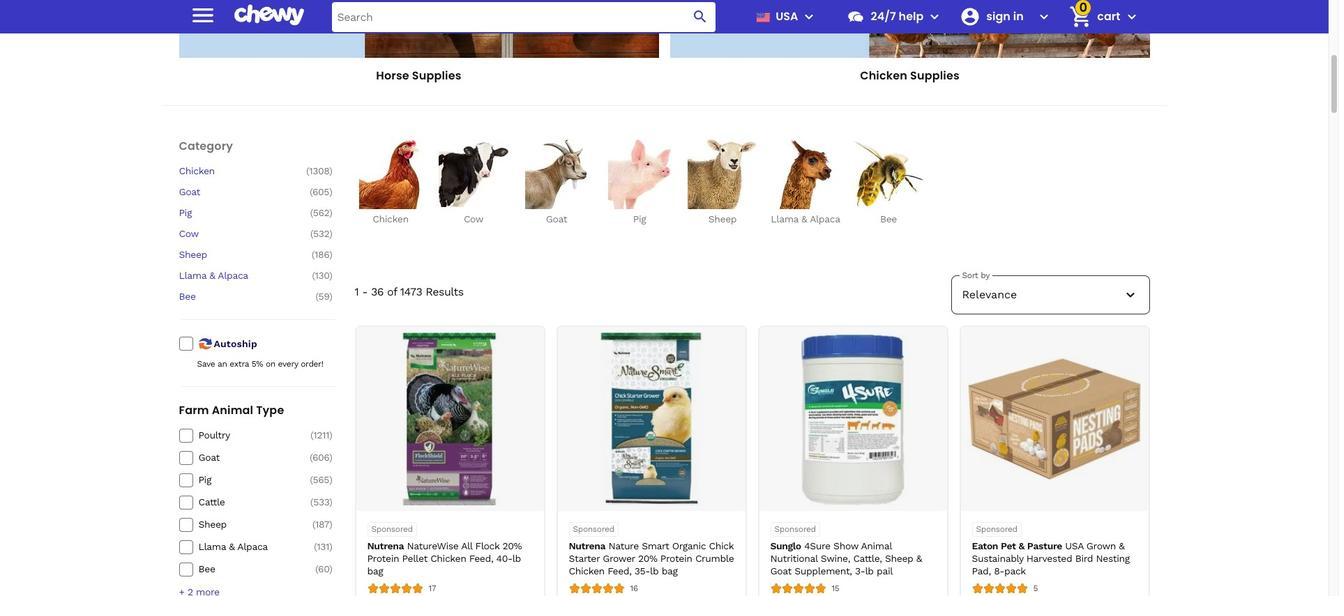 Task type: locate. For each thing, give the bounding box(es) containing it.
0 horizontal spatial bag
[[367, 566, 383, 577]]

1 bag from the left
[[367, 566, 383, 577]]

36
[[371, 285, 384, 299]]

bee link
[[853, 140, 925, 225], [179, 291, 298, 303], [199, 563, 298, 576]]

chicken inside nature smart organic chick starter grower 20% protein crumble chicken feed, 35-lb bag
[[569, 566, 605, 577]]

Search text field
[[332, 2, 716, 32]]

cow link
[[438, 140, 510, 225], [179, 228, 298, 240]]

farm animal type
[[179, 403, 284, 419]]

usa inside popup button
[[776, 8, 799, 24]]

2 ) from the top
[[329, 186, 332, 198]]

12 ) from the top
[[329, 519, 332, 531]]

cattle,
[[854, 553, 882, 565]]

) for ( 606 )
[[329, 452, 332, 464]]

0 vertical spatial alpaca
[[810, 214, 841, 225]]

0 vertical spatial llama
[[771, 214, 799, 225]]

1 supplies from the left
[[412, 68, 462, 84]]

chicken down chicken image
[[373, 214, 409, 225]]

menu image left chewy support image
[[801, 8, 818, 25]]

sunglo
[[771, 541, 802, 552]]

) down ( 130 )
[[329, 291, 332, 302]]

lb left the "starter"
[[513, 553, 521, 565]]

sponsored for naturewise all flock 20% protein pellet chicken feed, 40-lb bag
[[372, 525, 413, 535]]

) for ( 562 )
[[329, 207, 332, 219]]

chicken down the "starter"
[[569, 566, 605, 577]]

nutrena naturewise all flock 20% protein pellet chicken feed, 40-lb bag image
[[364, 333, 537, 506]]

2 vertical spatial alpaca
[[238, 542, 268, 553]]

chicken image
[[356, 140, 426, 209]]

pig
[[179, 207, 192, 219], [633, 214, 646, 225], [199, 475, 211, 486]]

pad,
[[972, 566, 991, 577]]

pig image
[[605, 140, 675, 209]]

protein inside nature smart organic chick starter grower 20% protein crumble chicken feed, 35-lb bag
[[661, 553, 693, 565]]

animal up cattle, at bottom right
[[861, 541, 892, 552]]

protein left pellet
[[367, 553, 399, 565]]

chicken inside naturewise all flock 20% protein pellet chicken feed, 40-lb bag
[[431, 553, 466, 565]]

( 130 )
[[312, 270, 332, 281]]

sheep link
[[687, 140, 759, 225], [179, 249, 298, 261], [199, 519, 298, 531]]

(
[[306, 165, 309, 177], [310, 186, 313, 198], [310, 207, 313, 219], [310, 228, 313, 239], [312, 249, 315, 260], [312, 270, 315, 281], [316, 291, 319, 302], [310, 430, 313, 441], [310, 452, 313, 464], [310, 475, 313, 486], [310, 497, 313, 508], [312, 519, 315, 531], [314, 542, 317, 553], [315, 564, 318, 575]]

sponsored
[[372, 525, 413, 535], [573, 525, 615, 535], [775, 525, 816, 535], [977, 525, 1018, 535]]

bag right 35-
[[662, 566, 678, 577]]

sponsored up the pet
[[977, 525, 1018, 535]]

list
[[355, 140, 1150, 225]]

protein
[[367, 553, 399, 565], [661, 553, 693, 565]]

) up ( 60 )
[[329, 542, 332, 553]]

1 ) from the top
[[329, 165, 332, 177]]

alpaca down "cattle" link on the left of the page
[[238, 542, 268, 553]]

0 horizontal spatial bee
[[179, 291, 196, 302]]

) for ( 186 )
[[329, 249, 332, 260]]

1 horizontal spatial menu image
[[801, 8, 818, 25]]

of
[[387, 285, 397, 299]]

( 565 )
[[310, 475, 332, 486]]

pig inside list
[[633, 214, 646, 225]]

2 horizontal spatial pig
[[633, 214, 646, 225]]

lb down smart
[[650, 566, 659, 577]]

0 vertical spatial bee link
[[853, 140, 925, 225]]

harvested
[[1027, 553, 1073, 565]]

& inside list
[[802, 214, 808, 225]]

) down '( 131 )'
[[329, 564, 332, 575]]

sponsored up the "starter"
[[573, 525, 615, 535]]

1 vertical spatial feed,
[[608, 566, 632, 577]]

1 horizontal spatial nutrena
[[569, 541, 606, 552]]

usa
[[776, 8, 799, 24], [1066, 541, 1084, 552]]

532
[[313, 228, 329, 239]]

nutritional
[[771, 553, 818, 565]]

0 horizontal spatial 20%
[[503, 541, 522, 552]]

eaton
[[972, 541, 999, 552]]

supplies inside chicken supplies link
[[911, 68, 960, 84]]

2 protein from the left
[[661, 553, 693, 565]]

( for 1211
[[310, 430, 313, 441]]

1 horizontal spatial supplies
[[911, 68, 960, 84]]

bag
[[367, 566, 383, 577], [662, 566, 678, 577]]

protein inside naturewise all flock 20% protein pellet chicken feed, 40-lb bag
[[367, 553, 399, 565]]

poultry
[[199, 430, 230, 441]]

feed, down grower
[[608, 566, 632, 577]]

alpaca down llama & alpaca "image"
[[810, 214, 841, 225]]

0 vertical spatial cow
[[464, 214, 484, 225]]

2 bag from the left
[[662, 566, 678, 577]]

cattle link
[[199, 496, 298, 509]]

1 horizontal spatial 20%
[[638, 553, 658, 565]]

) for ( 532 )
[[329, 228, 332, 239]]

0 horizontal spatial cow link
[[179, 228, 298, 240]]

nutrena up the "starter"
[[569, 541, 606, 552]]

5%
[[252, 360, 263, 369]]

0 horizontal spatial lb
[[513, 553, 521, 565]]

goat link
[[521, 140, 593, 225], [179, 186, 298, 198], [199, 452, 298, 464]]

1 vertical spatial cow link
[[179, 228, 298, 240]]

goat down category
[[179, 186, 200, 198]]

1 nutrena from the left
[[367, 541, 404, 552]]

1 vertical spatial usa
[[1066, 541, 1084, 552]]

cart menu image
[[1124, 8, 1141, 25]]

autoship
[[214, 339, 257, 350]]

2 horizontal spatial lb
[[866, 566, 874, 577]]

smart
[[642, 541, 669, 552]]

nutrena for protein
[[367, 541, 404, 552]]

chewy support image
[[847, 8, 866, 26]]

supplies for chicken supplies
[[911, 68, 960, 84]]

chewy home image
[[234, 0, 304, 31]]

1 horizontal spatial usa
[[1066, 541, 1084, 552]]

bee
[[881, 214, 897, 225], [179, 291, 196, 302], [199, 564, 215, 575]]

20% inside naturewise all flock 20% protein pellet chicken feed, 40-lb bag
[[503, 541, 522, 552]]

4 ) from the top
[[329, 228, 332, 239]]

( for 130
[[312, 270, 315, 281]]

8-
[[994, 566, 1005, 577]]

565
[[313, 475, 329, 486]]

chicken down naturewise
[[431, 553, 466, 565]]

farm
[[179, 403, 209, 419]]

usa for usa
[[776, 8, 799, 24]]

2 vertical spatial bee
[[199, 564, 215, 575]]

8 ) from the top
[[329, 430, 332, 441]]

chicken inside list
[[373, 214, 409, 225]]

sheep
[[709, 214, 737, 225], [179, 249, 207, 260], [199, 519, 227, 531], [885, 553, 914, 565]]

0 vertical spatial llama & alpaca
[[771, 214, 841, 225]]

0 horizontal spatial nutrena
[[367, 541, 404, 552]]

chicken down category
[[179, 165, 215, 177]]

605
[[313, 186, 329, 198]]

2 nutrena from the left
[[569, 541, 606, 552]]

( for 532
[[310, 228, 313, 239]]

4 sponsored from the left
[[977, 525, 1018, 535]]

) up the ( 186 ) at the top of page
[[329, 228, 332, 239]]

( 562 )
[[310, 207, 332, 219]]

14 ) from the top
[[329, 564, 332, 575]]

24/7 help link
[[842, 0, 924, 33]]

) for ( 59 )
[[329, 291, 332, 302]]

1 horizontal spatial pig
[[199, 475, 211, 486]]

bag right ( 60 )
[[367, 566, 383, 577]]

1 vertical spatial 20%
[[638, 553, 658, 565]]

) for ( 1308 )
[[329, 165, 332, 177]]

0 vertical spatial bee
[[881, 214, 897, 225]]

( for 606
[[310, 452, 313, 464]]

4sure show animal nutritional swine, cattle, sheep & goat supplement, 3-lb pail
[[771, 541, 923, 577]]

6 ) from the top
[[329, 270, 332, 281]]

0 horizontal spatial supplies
[[412, 68, 462, 84]]

1 sponsored from the left
[[372, 525, 413, 535]]

) for ( 130 )
[[329, 270, 332, 281]]

goat down the nutritional
[[771, 566, 792, 577]]

lb
[[513, 553, 521, 565], [650, 566, 659, 577], [866, 566, 874, 577]]

list containing chicken
[[355, 140, 1150, 225]]

13 ) from the top
[[329, 542, 332, 553]]

sustainably
[[972, 553, 1024, 565]]

save an extra 5% on every order!
[[197, 360, 323, 369]]

1 horizontal spatial lb
[[650, 566, 659, 577]]

3 sponsored from the left
[[775, 525, 816, 535]]

cow
[[464, 214, 484, 225], [179, 228, 199, 239]]

help
[[899, 8, 924, 24]]

goat down goat image
[[546, 214, 567, 225]]

1 horizontal spatial bag
[[662, 566, 678, 577]]

usa for usa grown & sustainably harvested bird nesting pad, 8-pack
[[1066, 541, 1084, 552]]

) for ( 565 )
[[329, 475, 332, 486]]

( for 533
[[310, 497, 313, 508]]

1 horizontal spatial feed,
[[608, 566, 632, 577]]

chicken link
[[355, 140, 427, 225], [179, 165, 298, 177]]

llama & alpaca link
[[770, 140, 842, 225], [179, 270, 298, 282], [199, 541, 298, 554]]

goat
[[179, 186, 200, 198], [546, 214, 567, 225], [199, 452, 220, 464], [771, 566, 792, 577]]

nutrena up pellet
[[367, 541, 404, 552]]

1 horizontal spatial cow
[[464, 214, 484, 225]]

( for 605
[[310, 186, 313, 198]]

cattle
[[199, 497, 225, 508]]

llama & alpaca inside list
[[771, 214, 841, 225]]

)
[[329, 165, 332, 177], [329, 186, 332, 198], [329, 207, 332, 219], [329, 228, 332, 239], [329, 249, 332, 260], [329, 270, 332, 281], [329, 291, 332, 302], [329, 430, 332, 441], [329, 452, 332, 464], [329, 475, 332, 486], [329, 497, 332, 508], [329, 519, 332, 531], [329, 542, 332, 553], [329, 564, 332, 575]]

20% inside nature smart organic chick starter grower 20% protein crumble chicken feed, 35-lb bag
[[638, 553, 658, 565]]

supplies right "horse"
[[412, 68, 462, 84]]

0 vertical spatial feed,
[[470, 553, 493, 565]]

sponsored for 4sure show animal nutritional swine, cattle, sheep & goat supplement, 3-lb pail
[[775, 525, 816, 535]]

11 ) from the top
[[329, 497, 332, 508]]

menu image
[[189, 1, 217, 29], [801, 8, 818, 25]]

1 vertical spatial alpaca
[[218, 270, 248, 281]]

0 horizontal spatial cow
[[179, 228, 199, 239]]

0 horizontal spatial protein
[[367, 553, 399, 565]]

sponsored for nature smart organic chick starter grower 20% protein crumble chicken feed, 35-lb bag
[[573, 525, 615, 535]]

supplies inside 'horse supplies' link
[[412, 68, 462, 84]]

9 ) from the top
[[329, 452, 332, 464]]

1 vertical spatial cow
[[179, 228, 199, 239]]

chicken supplies link
[[670, 0, 1150, 84]]

) up ( 130 )
[[329, 249, 332, 260]]

20% up 35-
[[638, 553, 658, 565]]

) up ( 606 )
[[329, 430, 332, 441]]

1 horizontal spatial cow link
[[438, 140, 510, 225]]

sponsored up sunglo
[[775, 525, 816, 535]]

alpaca for the middle llama & alpaca link
[[218, 270, 248, 281]]

) up the ( 532 )
[[329, 207, 332, 219]]

lb inside naturewise all flock 20% protein pellet chicken feed, 40-lb bag
[[513, 553, 521, 565]]

alpaca up autoship
[[218, 270, 248, 281]]

( 186 )
[[312, 249, 332, 260]]

( 1308 )
[[306, 165, 332, 177]]

usa up 'bird'
[[1066, 541, 1084, 552]]

grown
[[1087, 541, 1116, 552]]

cart link
[[1064, 0, 1121, 33]]

) for ( 605 )
[[329, 186, 332, 198]]

0 vertical spatial cow link
[[438, 140, 510, 225]]

24/7
[[871, 8, 897, 24]]

) up ( 187 )
[[329, 497, 332, 508]]

( 59 )
[[316, 291, 332, 302]]

0 vertical spatial sheep link
[[687, 140, 759, 225]]

grower
[[603, 553, 635, 565]]

) up ( 562 )
[[329, 186, 332, 198]]

2 supplies from the left
[[911, 68, 960, 84]]

131
[[317, 542, 329, 553]]

animal inside 4sure show animal nutritional swine, cattle, sheep & goat supplement, 3-lb pail
[[861, 541, 892, 552]]

) up ( 533 )
[[329, 475, 332, 486]]

130
[[315, 270, 329, 281]]

5 ) from the top
[[329, 249, 332, 260]]

0 vertical spatial usa
[[776, 8, 799, 24]]

animal
[[212, 403, 253, 419], [861, 541, 892, 552]]

0 horizontal spatial usa
[[776, 8, 799, 24]]

horse supplies link
[[179, 0, 659, 84]]

2 vertical spatial llama
[[199, 542, 226, 553]]

horse supplies
[[376, 68, 462, 84]]

2 horizontal spatial bee
[[881, 214, 897, 225]]

186
[[315, 249, 329, 260]]

order!
[[301, 360, 323, 369]]

1 horizontal spatial bee
[[199, 564, 215, 575]]

1 vertical spatial animal
[[861, 541, 892, 552]]

& inside usa grown & sustainably harvested bird nesting pad, 8-pack
[[1119, 541, 1125, 552]]

7 ) from the top
[[329, 291, 332, 302]]

0 horizontal spatial chicken link
[[179, 165, 298, 177]]

1 protein from the left
[[367, 553, 399, 565]]

1 horizontal spatial protein
[[661, 553, 693, 565]]

chicken
[[861, 68, 908, 84], [179, 165, 215, 177], [373, 214, 409, 225], [431, 553, 466, 565], [569, 566, 605, 577]]

) down ( 1211 )
[[329, 452, 332, 464]]

) up the '( 59 )'
[[329, 270, 332, 281]]

menu image left chewy home image
[[189, 1, 217, 29]]

feed, down flock
[[470, 553, 493, 565]]

sponsored up pellet
[[372, 525, 413, 535]]

0 vertical spatial 20%
[[503, 541, 522, 552]]

0 horizontal spatial feed,
[[470, 553, 493, 565]]

usa inside usa grown & sustainably harvested bird nesting pad, 8-pack
[[1066, 541, 1084, 552]]

20% up 40-
[[503, 541, 522, 552]]

animal up poultry link
[[212, 403, 253, 419]]

20%
[[503, 541, 522, 552], [638, 553, 658, 565]]

1 horizontal spatial animal
[[861, 541, 892, 552]]

1 vertical spatial bee
[[179, 291, 196, 302]]

lb down cattle, at bottom right
[[866, 566, 874, 577]]

sign in
[[987, 8, 1024, 24]]

2 sponsored from the left
[[573, 525, 615, 535]]

alpaca for bottommost llama & alpaca link
[[238, 542, 268, 553]]

supplies down shop chicken supplies image on the top right of page
[[911, 68, 960, 84]]

0 horizontal spatial animal
[[212, 403, 253, 419]]

( 533 )
[[310, 497, 332, 508]]

) up "( 605 )"
[[329, 165, 332, 177]]

protein down organic
[[661, 553, 693, 565]]

1 vertical spatial sheep link
[[179, 249, 298, 261]]

10 ) from the top
[[329, 475, 332, 486]]

usa left chewy support image
[[776, 8, 799, 24]]

pellet
[[402, 553, 428, 565]]

3 ) from the top
[[329, 207, 332, 219]]

chicken supplies
[[861, 68, 960, 84]]

1 vertical spatial llama
[[179, 270, 207, 281]]

in
[[1014, 8, 1024, 24]]

0 vertical spatial animal
[[212, 403, 253, 419]]

) up '( 131 )'
[[329, 519, 332, 531]]

shop chicken supplies image
[[670, 0, 1150, 58]]

bee inside list
[[881, 214, 897, 225]]



Task type: describe. For each thing, give the bounding box(es) containing it.
nesting
[[1097, 553, 1130, 565]]

35-
[[635, 566, 650, 577]]

24/7 help
[[871, 8, 924, 24]]

( for 59
[[316, 291, 319, 302]]

1 horizontal spatial chicken link
[[355, 140, 427, 225]]

sheep inside list
[[709, 214, 737, 225]]

eaton pet & pasture usa grown & sustainably harvested bird nesting pad, 8-pack image
[[969, 333, 1142, 506]]

pack
[[1005, 566, 1026, 577]]

save
[[197, 360, 215, 369]]

( for 1308
[[306, 165, 309, 177]]

2 vertical spatial llama & alpaca
[[199, 542, 268, 553]]

2 vertical spatial sheep link
[[199, 519, 298, 531]]

pail
[[877, 566, 893, 577]]

lb inside nature smart organic chick starter grower 20% protein crumble chicken feed, 35-lb bag
[[650, 566, 659, 577]]

chicken down shop chicken supplies image on the top right of page
[[861, 68, 908, 84]]

-
[[362, 285, 368, 299]]

nutrena for starter
[[569, 541, 606, 552]]

all
[[461, 541, 473, 552]]

( 606 )
[[310, 452, 332, 464]]

goat image
[[522, 140, 592, 209]]

) for ( 131 )
[[329, 542, 332, 553]]

show
[[834, 541, 859, 552]]

goat inside 4sure show animal nutritional swine, cattle, sheep & goat supplement, 3-lb pail
[[771, 566, 792, 577]]

an
[[218, 360, 227, 369]]

sunglo 4sure show animal nutritional swine, cattle, sheep & goat supplement, 3-lb pail image
[[767, 333, 940, 506]]

alpaca inside list
[[810, 214, 841, 225]]

cow image
[[439, 140, 509, 209]]

every
[[278, 360, 298, 369]]

562
[[313, 207, 329, 219]]

5
[[1034, 584, 1038, 594]]

usa button
[[751, 0, 818, 33]]

( 131 )
[[314, 542, 332, 553]]

crumble
[[696, 553, 734, 565]]

submit search image
[[693, 8, 709, 25]]

sheep image
[[688, 140, 758, 209]]

) for ( 533 )
[[329, 497, 332, 508]]

sign
[[987, 8, 1011, 24]]

feed, inside nature smart organic chick starter grower 20% protein crumble chicken feed, 35-lb bag
[[608, 566, 632, 577]]

( for 565
[[310, 475, 313, 486]]

2 vertical spatial llama & alpaca link
[[199, 541, 298, 554]]

( for 187
[[312, 519, 315, 531]]

( for 131
[[314, 542, 317, 553]]

feed, inside naturewise all flock 20% protein pellet chicken feed, 40-lb bag
[[470, 553, 493, 565]]

menu image inside the usa popup button
[[801, 8, 818, 25]]

bag inside naturewise all flock 20% protein pellet chicken feed, 40-lb bag
[[367, 566, 383, 577]]

1 vertical spatial llama & alpaca link
[[179, 270, 298, 282]]

on
[[266, 360, 276, 369]]

( 187 )
[[312, 519, 332, 531]]

2 vertical spatial bee link
[[199, 563, 298, 576]]

1
[[355, 285, 359, 299]]

bird
[[1076, 553, 1094, 565]]

items image
[[1069, 4, 1093, 29]]

pet
[[1001, 541, 1016, 552]]

organic
[[673, 541, 706, 552]]

goat inside list
[[546, 214, 567, 225]]

cow inside list
[[464, 214, 484, 225]]

bee image
[[854, 140, 924, 209]]

account menu image
[[1036, 8, 1053, 25]]

llama inside list
[[771, 214, 799, 225]]

( for 562
[[310, 207, 313, 219]]

bag inside nature smart organic chick starter grower 20% protein crumble chicken feed, 35-lb bag
[[662, 566, 678, 577]]

1308
[[309, 165, 329, 177]]

60
[[318, 564, 329, 575]]

0 vertical spatial llama & alpaca link
[[770, 140, 842, 225]]

( 532 )
[[310, 228, 332, 239]]

0 horizontal spatial pig
[[179, 207, 192, 219]]

sign in link
[[955, 0, 1034, 33]]

1 vertical spatial bee link
[[179, 291, 298, 303]]

poultry link
[[199, 429, 298, 442]]

lb inside 4sure show animal nutritional swine, cattle, sheep & goat supplement, 3-lb pail
[[866, 566, 874, 577]]

naturewise
[[407, 541, 459, 552]]

1473
[[400, 285, 422, 299]]

15
[[832, 584, 840, 594]]

606
[[313, 452, 329, 464]]

) for ( 1211 )
[[329, 430, 332, 441]]

pasture
[[1028, 541, 1063, 552]]

1211
[[313, 430, 329, 441]]

533
[[313, 497, 329, 508]]

autoship link
[[197, 336, 298, 352]]

1 vertical spatial llama & alpaca
[[179, 270, 248, 281]]

Product search field
[[332, 2, 716, 32]]

supplement,
[[795, 566, 852, 577]]

( 60 )
[[315, 564, 332, 575]]

nutrena nature smart organic chick starter grower 20% protein crumble chicken feed, 35-lb bag image
[[565, 333, 738, 506]]

starter
[[569, 553, 600, 565]]

59
[[319, 291, 329, 302]]

3-
[[855, 566, 866, 577]]

supplies for horse supplies
[[412, 68, 462, 84]]

help menu image
[[927, 8, 944, 25]]

type
[[256, 403, 284, 419]]

187
[[315, 519, 329, 531]]

( for 186
[[312, 249, 315, 260]]

eaton pet & pasture
[[972, 541, 1063, 552]]

( 1211 )
[[310, 430, 332, 441]]

flock
[[476, 541, 500, 552]]

goat down poultry
[[199, 452, 220, 464]]

nature
[[609, 541, 639, 552]]

40-
[[497, 553, 513, 565]]

horse
[[376, 68, 410, 84]]

chick
[[709, 541, 734, 552]]

4sure
[[805, 541, 831, 552]]

sheep inside 4sure show animal nutritional swine, cattle, sheep & goat supplement, 3-lb pail
[[885, 553, 914, 565]]

( 605 )
[[310, 186, 332, 198]]

1 - 36 of 1473 results
[[355, 285, 464, 299]]

llama & alpaca image
[[771, 140, 841, 209]]

0 horizontal spatial menu image
[[189, 1, 217, 29]]

& inside 4sure show animal nutritional swine, cattle, sheep & goat supplement, 3-lb pail
[[917, 553, 923, 565]]

usa grown & sustainably harvested bird nesting pad, 8-pack
[[972, 541, 1130, 577]]

shop horse supplies image
[[179, 0, 659, 58]]

sponsored for usa grown & sustainably harvested bird nesting pad, 8-pack
[[977, 525, 1018, 535]]

16
[[630, 584, 638, 594]]

results
[[426, 285, 464, 299]]

extra
[[230, 360, 249, 369]]

naturewise all flock 20% protein pellet chicken feed, 40-lb bag
[[367, 541, 522, 577]]

) for ( 60 )
[[329, 564, 332, 575]]

) for ( 187 )
[[329, 519, 332, 531]]

( for 60
[[315, 564, 318, 575]]

category
[[179, 138, 233, 154]]

nature smart organic chick starter grower 20% protein crumble chicken feed, 35-lb bag
[[569, 541, 734, 577]]



Task type: vqa. For each thing, say whether or not it's contained in the screenshot.
& in the LIST
yes



